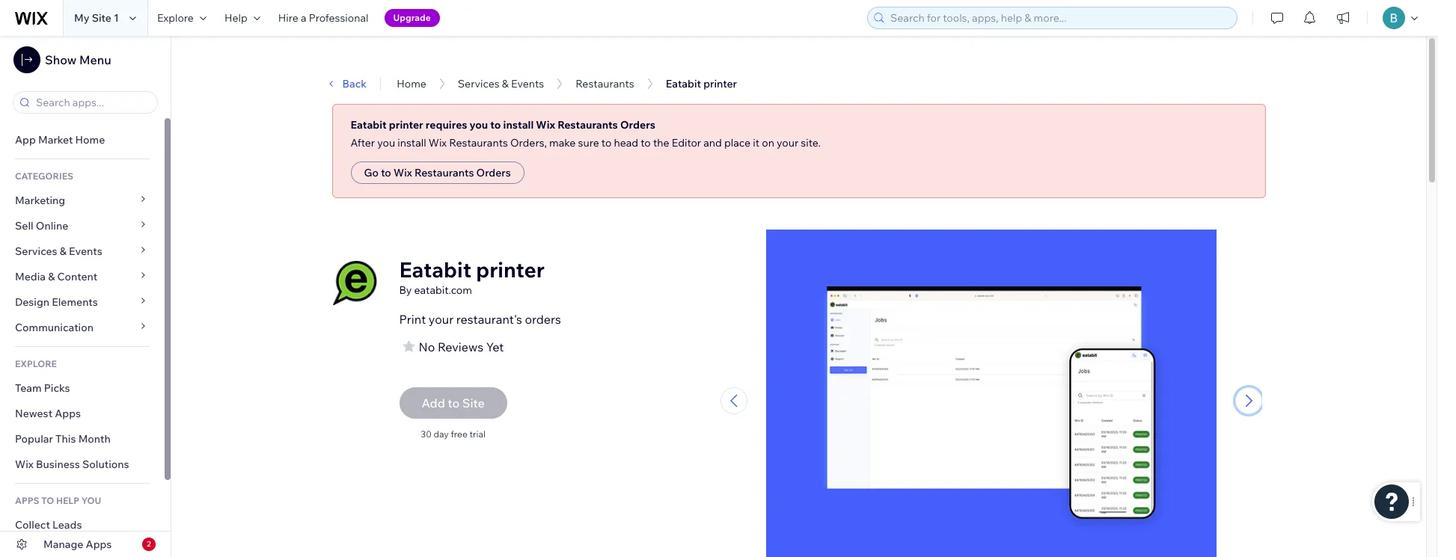 Task type: locate. For each thing, give the bounding box(es) containing it.
eatabit printer logo image
[[332, 261, 377, 306]]

2 vertical spatial &
[[48, 270, 55, 284]]

0 horizontal spatial install
[[398, 136, 426, 150]]

orders up the head
[[620, 118, 655, 132]]

1
[[114, 11, 119, 25]]

events
[[511, 77, 544, 91], [69, 245, 102, 258]]

printer for eatabit printer by eatabit.com
[[476, 257, 545, 283]]

1 horizontal spatial your
[[777, 136, 799, 150]]

eatabit printer preview 0 image
[[767, 230, 1217, 557]]

events up media & content link on the left of page
[[69, 245, 102, 258]]

1 vertical spatial eatabit
[[351, 118, 387, 132]]

collect leads
[[15, 519, 82, 532]]

a
[[301, 11, 306, 25]]

0 vertical spatial services
[[458, 77, 500, 91]]

services & events up media & content
[[15, 245, 102, 258]]

services up requires
[[458, 77, 500, 91]]

install
[[503, 118, 534, 132], [398, 136, 426, 150]]

1 vertical spatial install
[[398, 136, 426, 150]]

free
[[451, 429, 468, 440]]

newest apps link
[[0, 401, 165, 427]]

1 vertical spatial orders
[[476, 166, 511, 180]]

1 horizontal spatial you
[[470, 118, 488, 132]]

to inside button
[[381, 166, 391, 180]]

apps for newest apps
[[55, 407, 81, 421]]

1 vertical spatial your
[[429, 312, 454, 327]]

eatabit up "after"
[[351, 118, 387, 132]]

team picks link
[[0, 376, 165, 401]]

printer for eatabit printer requires you to install wix restaurants orders after you install wix restaurants orders, make sure to head to the editor and place it on your site.
[[389, 118, 423, 132]]

sell online
[[15, 219, 68, 233]]

orders down orders,
[[476, 166, 511, 180]]

online
[[36, 219, 68, 233]]

events up orders,
[[511, 77, 544, 91]]

sidebar element
[[0, 36, 171, 557]]

2 horizontal spatial printer
[[703, 77, 737, 91]]

help
[[56, 495, 79, 507]]

eatabit for eatabit printer
[[666, 77, 701, 91]]

your inside eatabit printer requires you to install wix restaurants orders after you install wix restaurants orders, make sure to head to the editor and place it on your site.
[[777, 136, 799, 150]]

this
[[55, 433, 76, 446]]

services & events link up content on the left of page
[[0, 239, 165, 264]]

wix up the make
[[536, 118, 555, 132]]

your
[[777, 136, 799, 150], [429, 312, 454, 327]]

0 vertical spatial &
[[502, 77, 509, 91]]

services & events link
[[458, 77, 544, 91], [0, 239, 165, 264]]

1 vertical spatial services
[[15, 245, 57, 258]]

printer inside eatabit printer requires you to install wix restaurants orders after you install wix restaurants orders, make sure to head to the editor and place it on your site.
[[389, 118, 423, 132]]

0 vertical spatial install
[[503, 118, 534, 132]]

help button
[[215, 0, 269, 36]]

0 vertical spatial events
[[511, 77, 544, 91]]

2 horizontal spatial &
[[502, 77, 509, 91]]

app market home link
[[0, 127, 165, 153]]

media & content link
[[0, 264, 165, 290]]

your right on
[[777, 136, 799, 150]]

printer inside button
[[703, 77, 737, 91]]

1 vertical spatial services & events link
[[0, 239, 165, 264]]

eatabit inside eatabit printer requires you to install wix restaurants orders after you install wix restaurants orders, make sure to head to the editor and place it on your site.
[[351, 118, 387, 132]]

0 vertical spatial services & events
[[458, 77, 544, 91]]

1 vertical spatial home
[[75, 133, 105, 147]]

editor
[[672, 136, 701, 150]]

1 horizontal spatial home
[[397, 77, 426, 91]]

wix
[[536, 118, 555, 132], [429, 136, 447, 150], [394, 166, 412, 180], [15, 458, 34, 471]]

wix down popular
[[15, 458, 34, 471]]

wix business solutions link
[[0, 452, 165, 477]]

eatabit printer button
[[658, 73, 745, 95]]

design
[[15, 296, 49, 309]]

app
[[15, 133, 36, 147]]

0 horizontal spatial services & events
[[15, 245, 102, 258]]

wix inside button
[[394, 166, 412, 180]]

print your restaurant's orders
[[399, 312, 561, 327]]

0 horizontal spatial printer
[[389, 118, 423, 132]]

orders
[[620, 118, 655, 132], [476, 166, 511, 180]]

1 horizontal spatial printer
[[476, 257, 545, 283]]

media
[[15, 270, 46, 284]]

upgrade
[[393, 12, 431, 23]]

services
[[458, 77, 500, 91], [15, 245, 57, 258]]

printer left requires
[[389, 118, 423, 132]]

printer inside eatabit printer by eatabit.com
[[476, 257, 545, 283]]

back button
[[324, 77, 367, 91]]

2 vertical spatial eatabit
[[399, 257, 471, 283]]

apps up this
[[55, 407, 81, 421]]

events inside 'sidebar' element
[[69, 245, 102, 258]]

eatabit up the eatabit.com
[[399, 257, 471, 283]]

install down requires
[[398, 136, 426, 150]]

0 vertical spatial eatabit
[[666, 77, 701, 91]]

on
[[762, 136, 774, 150]]

you
[[470, 118, 488, 132], [377, 136, 395, 150]]

1 horizontal spatial apps
[[86, 538, 112, 551]]

install up orders,
[[503, 118, 534, 132]]

you right "after"
[[377, 136, 395, 150]]

1 vertical spatial events
[[69, 245, 102, 258]]

services & events link up orders,
[[458, 77, 544, 91]]

printer
[[703, 77, 737, 91], [389, 118, 423, 132], [476, 257, 545, 283]]

restaurants
[[576, 77, 634, 91], [558, 118, 618, 132], [449, 136, 508, 150], [415, 166, 474, 180]]

services & events up orders,
[[458, 77, 544, 91]]

1 horizontal spatial orders
[[620, 118, 655, 132]]

popular
[[15, 433, 53, 446]]

1 horizontal spatial eatabit
[[399, 257, 471, 283]]

0 horizontal spatial apps
[[55, 407, 81, 421]]

hire
[[278, 11, 298, 25]]

orders,
[[510, 136, 547, 150]]

2 vertical spatial printer
[[476, 257, 545, 283]]

1 horizontal spatial events
[[511, 77, 544, 91]]

services inside 'sidebar' element
[[15, 245, 57, 258]]

1 vertical spatial printer
[[389, 118, 423, 132]]

make
[[549, 136, 576, 150]]

collect leads link
[[0, 513, 165, 538]]

services down sell online
[[15, 245, 57, 258]]

1 vertical spatial services & events
[[15, 245, 102, 258]]

show menu button
[[13, 46, 111, 73]]

orders
[[525, 312, 561, 327]]

help
[[224, 11, 247, 25]]

site
[[92, 11, 111, 25]]

0 vertical spatial home
[[397, 77, 426, 91]]

0 vertical spatial printer
[[703, 77, 737, 91]]

eatabit for eatabit printer by eatabit.com
[[399, 257, 471, 283]]

go
[[364, 166, 379, 180]]

eatabit printer requires you to install wix restaurants orders after you install wix restaurants orders, make sure to head to the editor and place it on your site.
[[351, 118, 821, 150]]

home right market
[[75, 133, 105, 147]]

to right the go
[[381, 166, 391, 180]]

Search for tools, apps, help & more... field
[[886, 7, 1232, 28]]

no reviews yet
[[419, 340, 504, 355]]

restaurants link
[[576, 77, 634, 91]]

printer up and
[[703, 77, 737, 91]]

0 vertical spatial services & events link
[[458, 77, 544, 91]]

apps
[[55, 407, 81, 421], [86, 538, 112, 551]]

services & events
[[458, 77, 544, 91], [15, 245, 102, 258]]

professional
[[309, 11, 369, 25]]

go to wix restaurants orders button
[[351, 162, 524, 184]]

2 horizontal spatial eatabit
[[666, 77, 701, 91]]

it
[[753, 136, 760, 150]]

trial
[[470, 429, 486, 440]]

app market home
[[15, 133, 105, 147]]

0 vertical spatial apps
[[55, 407, 81, 421]]

1 horizontal spatial &
[[60, 245, 67, 258]]

eatabit inside button
[[666, 77, 701, 91]]

0 horizontal spatial orders
[[476, 166, 511, 180]]

1 vertical spatial &
[[60, 245, 67, 258]]

home link
[[397, 77, 426, 91]]

1 vertical spatial apps
[[86, 538, 112, 551]]

solutions
[[82, 458, 129, 471]]

printer up "restaurant's"
[[476, 257, 545, 283]]

0 horizontal spatial home
[[75, 133, 105, 147]]

restaurants inside button
[[415, 166, 474, 180]]

no
[[419, 340, 435, 355]]

newest
[[15, 407, 52, 421]]

0 vertical spatial your
[[777, 136, 799, 150]]

media & content
[[15, 270, 97, 284]]

my
[[74, 11, 89, 25]]

printer for eatabit printer
[[703, 77, 737, 91]]

0 horizontal spatial services
[[15, 245, 57, 258]]

market
[[38, 133, 73, 147]]

you right requires
[[470, 118, 488, 132]]

home
[[397, 77, 426, 91], [75, 133, 105, 147]]

eatabit up 'editor'
[[666, 77, 701, 91]]

0 horizontal spatial eatabit
[[351, 118, 387, 132]]

apps for manage apps
[[86, 538, 112, 551]]

apps right "manage"
[[86, 538, 112, 551]]

hire a professional link
[[269, 0, 378, 36]]

leads
[[52, 519, 82, 532]]

wix right the go
[[394, 166, 412, 180]]

0 vertical spatial orders
[[620, 118, 655, 132]]

to
[[490, 118, 501, 132], [602, 136, 612, 150], [641, 136, 651, 150], [381, 166, 391, 180]]

eatabit
[[666, 77, 701, 91], [351, 118, 387, 132], [399, 257, 471, 283]]

home up requires
[[397, 77, 426, 91]]

your right "print" on the bottom
[[429, 312, 454, 327]]

1 vertical spatial you
[[377, 136, 395, 150]]

0 horizontal spatial events
[[69, 245, 102, 258]]

eatabit inside eatabit printer by eatabit.com
[[399, 257, 471, 283]]

wix inside 'sidebar' element
[[15, 458, 34, 471]]



Task type: describe. For each thing, give the bounding box(es) containing it.
eatabit for eatabit printer requires you to install wix restaurants orders after you install wix restaurants orders, make sure to head to the editor and place it on your site.
[[351, 118, 387, 132]]

upgrade button
[[384, 9, 440, 27]]

0 horizontal spatial you
[[377, 136, 395, 150]]

to right the sure
[[602, 136, 612, 150]]

day
[[434, 429, 449, 440]]

content
[[57, 270, 97, 284]]

reviews
[[438, 340, 484, 355]]

30 day free trial
[[421, 429, 486, 440]]

restaurant's
[[456, 312, 522, 327]]

show menu
[[45, 52, 111, 67]]

apps
[[15, 495, 39, 507]]

back
[[342, 77, 367, 91]]

show
[[45, 52, 77, 67]]

hire a professional
[[278, 11, 369, 25]]

0 horizontal spatial services & events link
[[0, 239, 165, 264]]

design elements link
[[0, 290, 165, 315]]

the
[[653, 136, 669, 150]]

design elements
[[15, 296, 98, 309]]

explore
[[15, 358, 57, 370]]

30
[[421, 429, 432, 440]]

eatabit printer by eatabit.com
[[399, 257, 545, 297]]

by
[[399, 284, 412, 297]]

picks
[[44, 382, 70, 395]]

wix down requires
[[429, 136, 447, 150]]

menu
[[79, 52, 111, 67]]

after
[[351, 136, 375, 150]]

services & events inside 'sidebar' element
[[15, 245, 102, 258]]

to left the
[[641, 136, 651, 150]]

team
[[15, 382, 42, 395]]

0 horizontal spatial your
[[429, 312, 454, 327]]

1 horizontal spatial install
[[503, 118, 534, 132]]

home inside 'sidebar' element
[[75, 133, 105, 147]]

explore
[[157, 11, 194, 25]]

my site 1
[[74, 11, 119, 25]]

place
[[724, 136, 751, 150]]

sell
[[15, 219, 33, 233]]

newest apps
[[15, 407, 81, 421]]

apps to help you
[[15, 495, 101, 507]]

wix business solutions
[[15, 458, 129, 471]]

marketing link
[[0, 188, 165, 213]]

elements
[[52, 296, 98, 309]]

marketing
[[15, 194, 65, 207]]

communication link
[[0, 315, 165, 340]]

head
[[614, 136, 638, 150]]

sure
[[578, 136, 599, 150]]

go to wix restaurants orders
[[364, 166, 511, 180]]

orders inside eatabit printer requires you to install wix restaurants orders after you install wix restaurants orders, make sure to head to the editor and place it on your site.
[[620, 118, 655, 132]]

business
[[36, 458, 80, 471]]

1 horizontal spatial services
[[458, 77, 500, 91]]

requires
[[426, 118, 467, 132]]

yet
[[486, 340, 504, 355]]

print
[[399, 312, 426, 327]]

eatabit.com
[[414, 284, 472, 297]]

eatabit printer
[[666, 77, 737, 91]]

to right requires
[[490, 118, 501, 132]]

sell online link
[[0, 213, 165, 239]]

2
[[147, 540, 151, 549]]

0 vertical spatial you
[[470, 118, 488, 132]]

communication
[[15, 321, 96, 334]]

0 horizontal spatial &
[[48, 270, 55, 284]]

and
[[704, 136, 722, 150]]

site.
[[801, 136, 821, 150]]

manage apps
[[43, 538, 112, 551]]

orders inside button
[[476, 166, 511, 180]]

popular this month link
[[0, 427, 165, 452]]

1 horizontal spatial services & events link
[[458, 77, 544, 91]]

to
[[41, 495, 54, 507]]

team picks
[[15, 382, 70, 395]]

you
[[81, 495, 101, 507]]

categories
[[15, 171, 73, 182]]

collect
[[15, 519, 50, 532]]

1 horizontal spatial services & events
[[458, 77, 544, 91]]

Search apps... field
[[31, 92, 153, 113]]

manage
[[43, 538, 83, 551]]

popular this month
[[15, 433, 111, 446]]



Task type: vqa. For each thing, say whether or not it's contained in the screenshot.
APPS TO HELP YOU
yes



